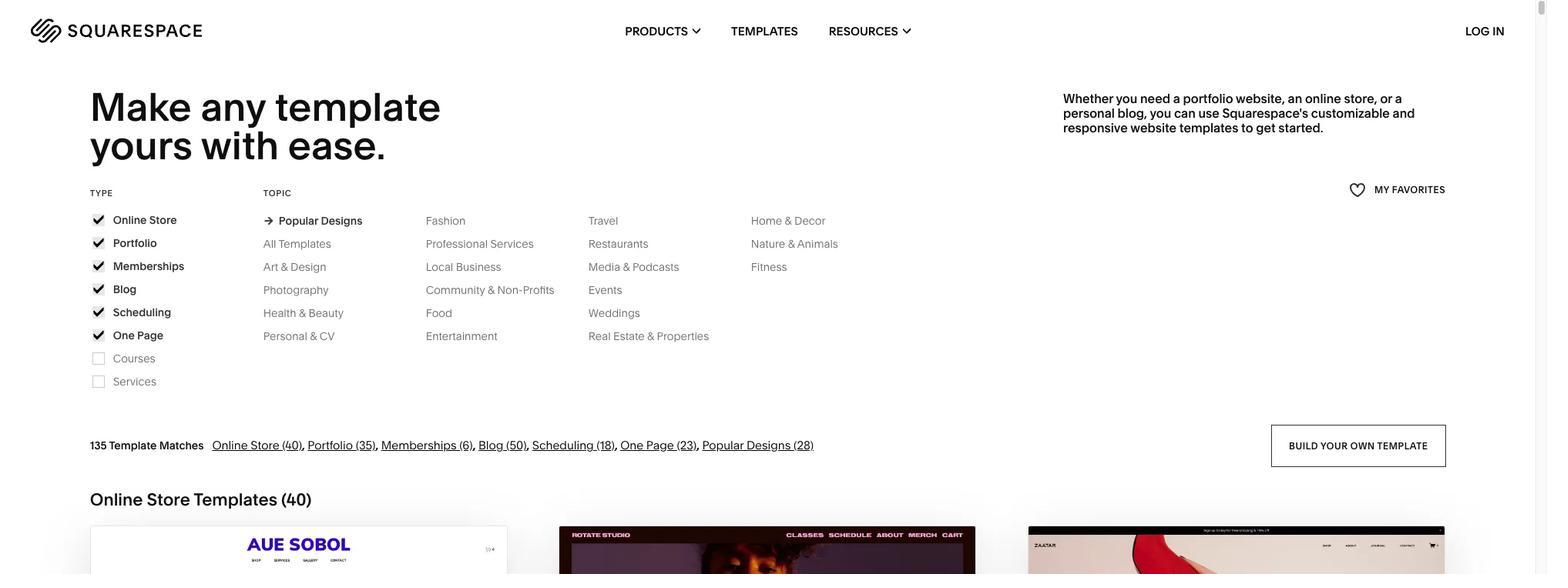 Task type: locate. For each thing, give the bounding box(es) containing it.
personal
[[1063, 106, 1115, 121]]

0 horizontal spatial services
[[113, 375, 156, 389]]

all templates link
[[263, 237, 347, 251]]

one page
[[113, 329, 163, 343]]

0 horizontal spatial one
[[113, 329, 135, 343]]

home
[[751, 214, 782, 228]]

0 vertical spatial popular
[[279, 214, 318, 228]]

& right art
[[281, 260, 288, 274]]

1 vertical spatial one
[[620, 438, 643, 453]]

decor
[[794, 214, 826, 228]]

designs
[[321, 214, 362, 228], [746, 438, 791, 453]]

type
[[90, 188, 113, 199]]

online
[[113, 213, 147, 227], [212, 438, 248, 453], [90, 490, 143, 511]]

community & non-profits
[[426, 283, 554, 297]]

all
[[263, 237, 276, 251]]

online for online store (40) , portfolio (35) , memberships (6) , blog (50) , scheduling (18) , one page (23) , popular designs (28)
[[212, 438, 248, 453]]

beauty
[[309, 306, 344, 320]]

personal & cv link
[[263, 330, 350, 343]]

memberships left '(6)'
[[381, 438, 457, 453]]

1 vertical spatial portfolio
[[308, 438, 353, 453]]

& right estate
[[647, 330, 654, 343]]

0 vertical spatial portfolio
[[113, 236, 157, 250]]

services down courses
[[113, 375, 156, 389]]

or
[[1380, 91, 1392, 106]]

portfolio
[[1183, 91, 1233, 106]]

services up business
[[490, 237, 534, 251]]

restaurants link
[[588, 237, 664, 251]]

, left the blog (50) link
[[473, 438, 476, 453]]

1 vertical spatial page
[[646, 438, 674, 453]]

& left 'non-'
[[488, 283, 495, 297]]

0 horizontal spatial memberships
[[113, 259, 184, 273]]

scheduling up one page
[[113, 306, 171, 320]]

blog (50) link
[[478, 438, 527, 453]]

professional services link
[[426, 237, 549, 251]]

& for cv
[[310, 330, 317, 343]]

log
[[1465, 23, 1490, 38]]

home & decor link
[[751, 214, 841, 228]]

one page (23) link
[[620, 438, 697, 453]]

my favorites link
[[1349, 180, 1446, 201]]

online down the yours
[[113, 213, 147, 227]]

1 vertical spatial popular
[[702, 438, 744, 453]]

one
[[113, 329, 135, 343], [620, 438, 643, 453]]

entertainment link
[[426, 330, 513, 343]]

online for online store
[[113, 213, 147, 227]]

1 vertical spatial memberships
[[381, 438, 457, 453]]

1 vertical spatial blog
[[478, 438, 503, 453]]

responsive
[[1063, 120, 1128, 136]]

real estate & properties
[[588, 330, 709, 343]]

page up courses
[[137, 329, 163, 343]]

1 vertical spatial online
[[212, 438, 248, 453]]

0 horizontal spatial portfolio
[[113, 236, 157, 250]]

6 , from the left
[[697, 438, 700, 453]]

1 vertical spatial templates
[[278, 237, 331, 251]]

& left cv
[[310, 330, 317, 343]]

0 horizontal spatial page
[[137, 329, 163, 343]]

2 vertical spatial online
[[90, 490, 143, 511]]

1 horizontal spatial page
[[646, 438, 674, 453]]

photography link
[[263, 283, 344, 297]]

(50)
[[506, 438, 527, 453]]

template
[[275, 83, 441, 131], [1377, 440, 1428, 452]]

0 vertical spatial services
[[490, 237, 534, 251]]

2 , from the left
[[376, 438, 378, 453]]

& right "nature"
[[788, 237, 795, 251]]

memberships
[[113, 259, 184, 273], [381, 438, 457, 453]]

popular designs
[[279, 214, 362, 228]]

make
[[90, 83, 192, 131]]

you left can in the top right of the page
[[1150, 106, 1171, 121]]

1 horizontal spatial templates
[[278, 237, 331, 251]]

yours
[[90, 122, 193, 170]]

build your own template
[[1289, 440, 1428, 452]]

& right home
[[785, 214, 792, 228]]

1 a from the left
[[1173, 91, 1180, 106]]

real
[[588, 330, 611, 343]]

all templates
[[263, 237, 331, 251]]

memberships down online store
[[113, 259, 184, 273]]

135
[[90, 439, 107, 453]]

blog up one page
[[113, 283, 137, 296]]

page
[[137, 329, 163, 343], [646, 438, 674, 453]]

, left 'portfolio (35)' link
[[302, 438, 305, 453]]

in
[[1493, 23, 1505, 38]]

3 , from the left
[[473, 438, 476, 453]]

blog
[[113, 283, 137, 296], [478, 438, 503, 453]]

blog right '(6)'
[[478, 438, 503, 453]]

art
[[263, 260, 278, 274]]

website
[[1130, 120, 1177, 136]]

0 horizontal spatial popular
[[279, 214, 318, 228]]

designs left (28)
[[746, 438, 791, 453]]

squarespace's
[[1222, 106, 1308, 121]]

& right health on the bottom
[[299, 306, 306, 320]]

one right (18)
[[620, 438, 643, 453]]

template
[[109, 439, 157, 453]]

templates
[[731, 23, 798, 38], [278, 237, 331, 251], [194, 490, 277, 511]]

you left 'need'
[[1116, 91, 1137, 106]]

0 horizontal spatial a
[[1173, 91, 1180, 106]]

local
[[426, 260, 453, 274]]

0 vertical spatial templates
[[731, 23, 798, 38]]

a right the or
[[1395, 91, 1402, 106]]

, left scheduling (18) link
[[527, 438, 530, 453]]

you
[[1116, 91, 1137, 106], [1150, 106, 1171, 121]]

online store
[[113, 213, 177, 227]]

one up courses
[[113, 329, 135, 343]]

0 horizontal spatial you
[[1116, 91, 1137, 106]]

podcasts
[[633, 260, 679, 274]]

health & beauty link
[[263, 306, 359, 320]]

0 vertical spatial online
[[113, 213, 147, 227]]

, left one page (23) link
[[615, 438, 618, 453]]

1 vertical spatial store
[[251, 438, 279, 453]]

4 , from the left
[[527, 438, 530, 453]]

designs up all templates link
[[321, 214, 362, 228]]

, left popular designs (28) link
[[697, 438, 700, 453]]

personal & cv
[[263, 330, 335, 343]]

templates
[[1179, 120, 1238, 136]]

rotate element
[[560, 527, 976, 575]]

design
[[291, 260, 326, 274]]

0 vertical spatial template
[[275, 83, 441, 131]]

professional
[[426, 237, 488, 251]]

popular
[[279, 214, 318, 228], [702, 438, 744, 453]]

a right 'need'
[[1173, 91, 1180, 106]]

0 horizontal spatial scheduling
[[113, 306, 171, 320]]

scheduling left (18)
[[532, 438, 594, 453]]

started.
[[1278, 120, 1323, 136]]

your
[[1320, 440, 1348, 452]]

1 , from the left
[[302, 438, 305, 453]]

nature & animals
[[751, 237, 838, 251]]

2 vertical spatial store
[[147, 490, 190, 511]]

page left (23)
[[646, 438, 674, 453]]

1 vertical spatial services
[[113, 375, 156, 389]]

portfolio down online store
[[113, 236, 157, 250]]

aue sobol image
[[91, 527, 507, 575]]

0 horizontal spatial template
[[275, 83, 441, 131]]

1 vertical spatial template
[[1377, 440, 1428, 452]]

0 vertical spatial scheduling
[[113, 306, 171, 320]]

online down the template
[[90, 490, 143, 511]]

a
[[1173, 91, 1180, 106], [1395, 91, 1402, 106]]

popular up all templates
[[279, 214, 318, 228]]

1 horizontal spatial popular
[[702, 438, 744, 453]]

store for online store (40) , portfolio (35) , memberships (6) , blog (50) , scheduling (18) , one page (23) , popular designs (28)
[[251, 438, 279, 453]]

(18)
[[597, 438, 615, 453]]

with
[[201, 122, 279, 170]]

0 vertical spatial blog
[[113, 283, 137, 296]]

1 horizontal spatial designs
[[746, 438, 791, 453]]

weddings
[[588, 306, 640, 320]]

templates link
[[731, 0, 798, 62]]

popular right (23)
[[702, 438, 744, 453]]

& right media
[[623, 260, 630, 274]]

(40)
[[282, 438, 302, 453]]

1 horizontal spatial a
[[1395, 91, 1402, 106]]

1 horizontal spatial template
[[1377, 440, 1428, 452]]

0 horizontal spatial templates
[[194, 490, 277, 511]]

animals
[[797, 237, 838, 251]]

online store templates ( 40 )
[[90, 490, 311, 511]]

0 vertical spatial one
[[113, 329, 135, 343]]

health & beauty
[[263, 306, 344, 320]]

135 template matches
[[90, 439, 204, 453]]

1 vertical spatial scheduling
[[532, 438, 594, 453]]

0 vertical spatial store
[[149, 213, 177, 227]]

0 vertical spatial designs
[[321, 214, 362, 228]]

art & design
[[263, 260, 326, 274]]

1 horizontal spatial blog
[[478, 438, 503, 453]]

5 , from the left
[[615, 438, 618, 453]]

weddings link
[[588, 306, 656, 320]]

scheduling
[[113, 306, 171, 320], [532, 438, 594, 453]]

popular designs link
[[263, 214, 362, 228]]

, left 'memberships (6)' link
[[376, 438, 378, 453]]

media
[[588, 260, 620, 274]]

can
[[1174, 106, 1196, 121]]

1 horizontal spatial portfolio
[[308, 438, 353, 453]]

log             in link
[[1465, 23, 1505, 38]]

portfolio left the (35)
[[308, 438, 353, 453]]

online right matches
[[212, 438, 248, 453]]

events
[[588, 283, 622, 297]]

fashion
[[426, 214, 466, 228]]



Task type: vqa. For each thing, say whether or not it's contained in the screenshot.
bottom One
yes



Task type: describe. For each thing, give the bounding box(es) containing it.
professional services
[[426, 237, 534, 251]]

online for online store templates ( 40 )
[[90, 490, 143, 511]]

2 vertical spatial templates
[[194, 490, 277, 511]]

matches
[[159, 439, 204, 453]]

(
[[281, 490, 286, 511]]

(23)
[[677, 438, 697, 453]]

products button
[[625, 0, 700, 62]]

travel
[[588, 214, 618, 228]]

my
[[1375, 184, 1390, 196]]

store for online store
[[149, 213, 177, 227]]

website,
[[1236, 91, 1285, 106]]

1 horizontal spatial you
[[1150, 106, 1171, 121]]

squarespace logo image
[[31, 18, 202, 43]]

any
[[201, 83, 266, 131]]

template inside make any template yours with ease.
[[275, 83, 441, 131]]

to
[[1241, 120, 1253, 136]]

build your own template button
[[1271, 425, 1446, 468]]

non-
[[497, 283, 523, 297]]

art & design link
[[263, 260, 342, 274]]

nature
[[751, 237, 785, 251]]

get
[[1256, 120, 1276, 136]]

online store (40) link
[[212, 438, 302, 453]]

0 vertical spatial memberships
[[113, 259, 184, 273]]

template inside button
[[1377, 440, 1428, 452]]

fashion link
[[426, 214, 481, 228]]

store,
[[1344, 91, 1377, 106]]

food link
[[426, 306, 468, 320]]

resources
[[829, 23, 898, 38]]

need
[[1140, 91, 1170, 106]]

store for online store templates ( 40 )
[[147, 490, 190, 511]]

community & non-profits link
[[426, 283, 570, 297]]

build
[[1289, 440, 1318, 452]]

entertainment
[[426, 330, 497, 343]]

business
[[456, 260, 501, 274]]

whether you need a portfolio website, an online store, or a personal blog, you can use squarespace's customizable and responsive website templates to get started.
[[1063, 91, 1415, 136]]

estate
[[613, 330, 645, 343]]

own
[[1350, 440, 1375, 452]]

ease.
[[288, 122, 386, 170]]

0 vertical spatial page
[[137, 329, 163, 343]]

40
[[286, 490, 306, 511]]

use
[[1198, 106, 1219, 121]]

popular designs (28) link
[[702, 438, 814, 453]]

topic
[[263, 188, 292, 199]]

favorites
[[1392, 184, 1446, 196]]

media & podcasts
[[588, 260, 679, 274]]

nature & animals link
[[751, 237, 854, 251]]

& for decor
[[785, 214, 792, 228]]

portfolio (35) link
[[308, 438, 376, 453]]

make any template yours with ease.
[[90, 83, 449, 170]]

travel link
[[588, 214, 634, 228]]

local business link
[[426, 260, 517, 274]]

home & decor
[[751, 214, 826, 228]]

courses
[[113, 352, 155, 366]]

photography
[[263, 283, 329, 297]]

& for design
[[281, 260, 288, 274]]

1 horizontal spatial services
[[490, 237, 534, 251]]

events link
[[588, 283, 638, 297]]

2 horizontal spatial templates
[[731, 23, 798, 38]]

& for beauty
[[299, 306, 306, 320]]

(6)
[[459, 438, 473, 453]]

& for non-
[[488, 283, 495, 297]]

2 a from the left
[[1395, 91, 1402, 106]]

& for animals
[[788, 237, 795, 251]]

health
[[263, 306, 296, 320]]

blog,
[[1118, 106, 1147, 121]]

aue sobol element
[[91, 527, 507, 575]]

profits
[[523, 283, 554, 297]]

local business
[[426, 260, 501, 274]]

food
[[426, 306, 452, 320]]

0 horizontal spatial blog
[[113, 283, 137, 296]]

1 horizontal spatial scheduling
[[532, 438, 594, 453]]

customizable
[[1311, 106, 1390, 121]]

zaatar image
[[1028, 527, 1445, 575]]

zaatar element
[[1028, 527, 1445, 575]]

online
[[1305, 91, 1341, 106]]

whether
[[1063, 91, 1113, 106]]

(28)
[[794, 438, 814, 453]]

squarespace logo link
[[31, 18, 326, 43]]

& for podcasts
[[623, 260, 630, 274]]

log             in
[[1465, 23, 1505, 38]]

an
[[1288, 91, 1302, 106]]

1 horizontal spatial memberships
[[381, 438, 457, 453]]

my favorites
[[1375, 184, 1446, 196]]

0 horizontal spatial designs
[[321, 214, 362, 228]]

1 vertical spatial designs
[[746, 438, 791, 453]]

products
[[625, 23, 688, 38]]

1 horizontal spatial one
[[620, 438, 643, 453]]

rotate image
[[560, 527, 976, 575]]

(35)
[[356, 438, 376, 453]]

and
[[1393, 106, 1415, 121]]



